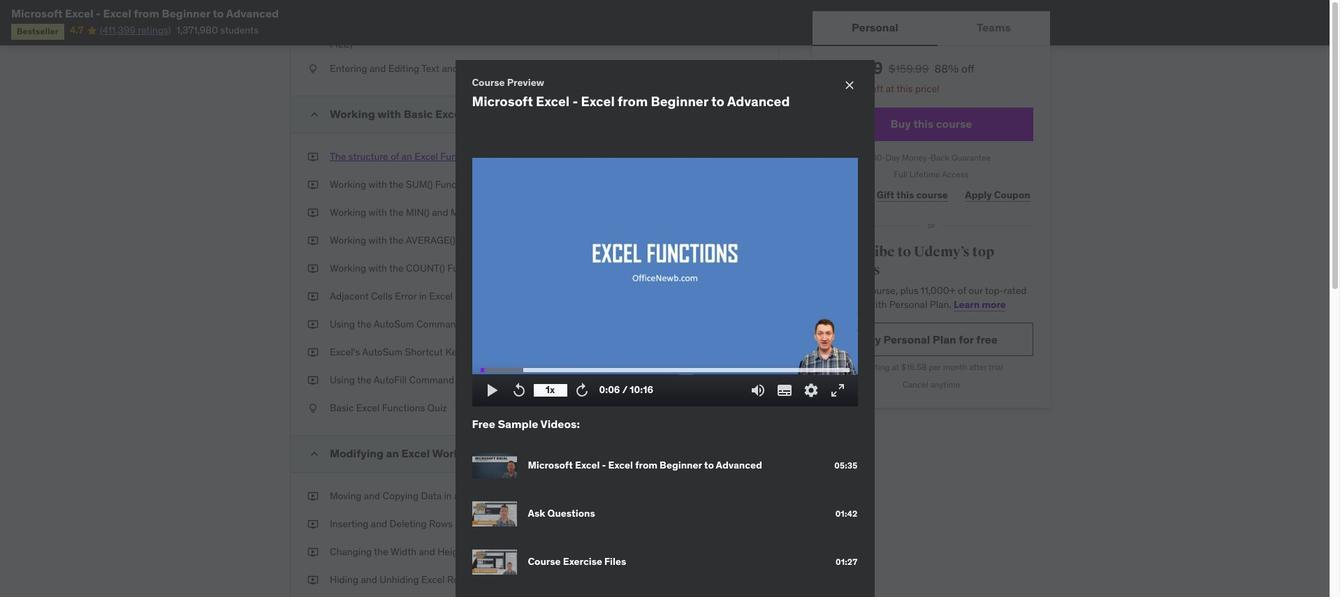 Task type: locate. For each thing, give the bounding box(es) containing it.
2 working from the top
[[330, 178, 366, 191]]

beginner inside course preview microsoft excel - excel from beginner to advanced
[[651, 93, 709, 110]]

05:35
[[835, 460, 858, 471]]

questions
[[719, 402, 762, 415]]

to up the 1,371,980 students
[[213, 6, 224, 20]]

with up adjacent
[[369, 262, 387, 275]]

columns
[[474, 518, 512, 531], [492, 574, 531, 587]]

tab list
[[813, 11, 1051, 46]]

•
[[729, 447, 732, 460]]

function for sum()
[[435, 178, 474, 191]]

of inside 'understanding the order of operation (download exercise file)'
[[441, 24, 449, 36]]

this down $159.99
[[897, 82, 913, 95]]

with down structure on the top left of page
[[369, 178, 387, 191]]

in right data
[[444, 490, 452, 503]]

cancel
[[903, 380, 929, 390]]

with up the structure of an excel function at the top left of page
[[378, 107, 401, 121]]

1
[[844, 82, 848, 95]]

of
[[441, 24, 449, 36], [391, 150, 399, 163], [958, 285, 967, 297], [470, 546, 478, 559]]

this for get
[[848, 285, 864, 297]]

more
[[982, 298, 1006, 311]]

height
[[438, 546, 467, 559]]

of right structure on the top left of page
[[391, 150, 399, 163]]

0 horizontal spatial basic
[[330, 402, 354, 415]]

small image
[[308, 108, 322, 122], [308, 447, 322, 461]]

using down excel's
[[330, 374, 355, 387]]

function up calculations
[[448, 262, 486, 275]]

0 vertical spatial preview
[[507, 76, 545, 88]]

fullscreen image
[[829, 382, 846, 399]]

advanced inside course preview microsoft excel - excel from beginner to advanced
[[727, 93, 790, 110]]

at inside starting at $16.58 per month after trial cancel anytime
[[892, 362, 900, 373]]

0 vertical spatial at
[[886, 82, 895, 95]]

0 vertical spatial personal
[[852, 21, 899, 35]]

xsmall image
[[308, 150, 319, 164], [308, 178, 319, 192], [308, 206, 319, 220], [308, 290, 319, 304], [308, 346, 319, 360], [308, 374, 319, 388], [308, 402, 319, 416]]

changing
[[330, 546, 372, 559]]

access
[[942, 169, 969, 180]]

excel's
[[330, 346, 360, 359]]

inserting and deleting rows and columns
[[330, 518, 512, 531]]

tab list containing personal
[[813, 11, 1051, 46]]

0 horizontal spatial 10:16
[[630, 384, 654, 397]]

basic up modifying
[[330, 402, 354, 415]]

$18.99
[[830, 57, 883, 79]]

2 small image from the top
[[308, 447, 322, 461]]

error
[[395, 290, 417, 303]]

8 xsmall image from the top
[[308, 574, 319, 588]]

1 working from the top
[[330, 107, 375, 121]]

this inside 'get this course, plus 11,000+ of our top-rated courses, with personal plan.'
[[848, 285, 864, 297]]

0 horizontal spatial an
[[386, 447, 399, 461]]

advanced
[[226, 6, 279, 20], [727, 93, 790, 110], [716, 460, 762, 472]]

10:16 down 46min
[[740, 150, 762, 163]]

1 xsmall image from the top
[[308, 62, 319, 76]]

quiz down (download
[[504, 62, 523, 75]]

0 horizontal spatial in
[[419, 290, 427, 303]]

at right left
[[886, 82, 895, 95]]

7 xsmall image from the top
[[308, 546, 319, 560]]

beginner
[[162, 6, 210, 20], [651, 93, 709, 110], [660, 460, 702, 472]]

0 horizontal spatial worksheet
[[432, 447, 490, 461]]

off
[[962, 62, 975, 75]]

1 vertical spatial command
[[409, 374, 454, 387]]

this up courses,
[[848, 285, 864, 297]]

$18.99 $159.99 88% off 1 day left at this price!
[[830, 57, 975, 95]]

1 vertical spatial microsoft
[[472, 93, 533, 110]]

columns left ask
[[474, 518, 512, 531]]

2 horizontal spatial an
[[454, 490, 465, 503]]

of inside 'get this course, plus 11,000+ of our top-rated courses, with personal plan.'
[[958, 285, 967, 297]]

course down 'understanding the order of operation (download exercise file)'
[[472, 76, 505, 88]]

function for average()
[[458, 234, 496, 247]]

preview down (download
[[507, 76, 545, 88]]

1 horizontal spatial in
[[444, 490, 452, 503]]

0 vertical spatial microsoft excel - excel from beginner to advanced
[[11, 6, 279, 20]]

1 vertical spatial personal
[[890, 298, 928, 311]]

count()
[[406, 262, 445, 275]]

excel
[[65, 6, 93, 20], [103, 6, 131, 20], [536, 93, 570, 110], [581, 93, 615, 110], [436, 107, 464, 121], [415, 150, 438, 163], [429, 290, 453, 303], [356, 402, 380, 415], [402, 447, 430, 461], [575, 460, 600, 472], [608, 460, 633, 472], [467, 490, 491, 503], [421, 574, 445, 587]]

microsoft excel - excel from beginner to advanced
[[11, 6, 279, 20], [528, 460, 762, 472]]

4 xsmall image from the top
[[308, 318, 319, 332]]

this right 'buy'
[[914, 117, 934, 131]]

0 vertical spatial quiz
[[504, 62, 523, 75]]

to left the udemy's
[[898, 243, 912, 261]]

lectures right 9
[[691, 108, 726, 120]]

basic up the structure of an excel function at the top left of page
[[404, 107, 433, 121]]

7
[[683, 447, 689, 460]]

cells left error
[[371, 290, 393, 303]]

average()
[[406, 234, 456, 247]]

of right order
[[441, 24, 449, 36]]

formulas down 'understanding the order of operation (download exercise file)'
[[461, 62, 501, 75]]

01:42
[[836, 509, 858, 519]]

per
[[929, 362, 941, 373]]

1 vertical spatial lectures
[[691, 447, 726, 460]]

7 xsmall image from the top
[[308, 402, 319, 416]]

0 vertical spatial an
[[402, 150, 412, 163]]

month
[[943, 362, 968, 373]]

1 horizontal spatial basic
[[404, 107, 433, 121]]

1 vertical spatial 02:51
[[738, 262, 762, 275]]

37min
[[735, 447, 762, 460]]

from left 7
[[636, 460, 658, 472]]

working for working with the min() and max() functions
[[330, 206, 366, 219]]

3 xsmall image from the top
[[308, 206, 319, 220]]

1 vertical spatial -
[[573, 93, 578, 110]]

1 vertical spatial preview
[[683, 150, 717, 163]]

beginner left 46min
[[651, 93, 709, 110]]

beginner up 1,371,980
[[162, 6, 210, 20]]

2 vertical spatial from
[[636, 460, 658, 472]]

2 vertical spatial advanced
[[716, 460, 762, 472]]

excel's autosum shortcut key
[[330, 346, 462, 359]]

in right error
[[419, 290, 427, 303]]

7 lectures • 37min
[[683, 447, 762, 460]]

course preview microsoft excel - excel from beginner to advanced
[[472, 76, 790, 110]]

0 vertical spatial 10:16
[[740, 150, 762, 163]]

top-
[[985, 285, 1004, 297]]

1 vertical spatial course
[[528, 556, 561, 569]]

1 small image from the top
[[308, 108, 322, 122]]

0 horizontal spatial microsoft excel - excel from beginner to advanced
[[11, 6, 279, 20]]

personal
[[852, 21, 899, 35], [890, 298, 928, 311], [884, 333, 931, 347]]

an up working with the sum() function
[[402, 150, 412, 163]]

using for using the autosum command
[[330, 318, 355, 331]]

command up key
[[417, 318, 462, 331]]

worksheet up ask
[[493, 490, 540, 503]]

1 vertical spatial worksheet
[[493, 490, 540, 503]]

0 vertical spatial cells
[[371, 290, 393, 303]]

working for working with the count() function
[[330, 262, 366, 275]]

10:16
[[740, 150, 762, 163], [630, 384, 654, 397]]

0 vertical spatial autosum
[[374, 318, 414, 331]]

trial
[[989, 362, 1004, 373]]

course for buy this course
[[937, 117, 973, 131]]

the structure of an excel function button
[[330, 150, 479, 167]]

2 vertical spatial microsoft
[[528, 460, 573, 472]]

using the autofill command to copy formulas
[[330, 374, 533, 387]]

4 xsmall image from the top
[[308, 290, 319, 304]]

0 vertical spatial worksheet
[[432, 447, 490, 461]]

apply
[[966, 189, 992, 201]]

4 working from the top
[[330, 234, 366, 247]]

try
[[865, 333, 881, 347]]

5 working from the top
[[330, 262, 366, 275]]

editing
[[388, 62, 420, 75]]

course left exercise
[[528, 556, 561, 569]]

at inside $18.99 $159.99 88% off 1 day left at this price!
[[886, 82, 895, 95]]

copy
[[468, 374, 490, 387]]

2 02:51 from the top
[[738, 262, 762, 275]]

formulas right copy
[[493, 374, 533, 387]]

course for files
[[528, 556, 561, 569]]

function inside button
[[441, 150, 479, 163]]

from up 'ratings)'
[[134, 6, 159, 20]]

an right data
[[454, 490, 465, 503]]

preview down '9 lectures'
[[683, 150, 717, 163]]

10:16 inside microsoft excel - excel from beginner to advanced dialog
[[630, 384, 654, 397]]

0 vertical spatial from
[[134, 6, 159, 20]]

microsoft inside course preview microsoft excel - excel from beginner to advanced
[[472, 93, 533, 110]]

small image for working
[[308, 108, 322, 122]]

1 vertical spatial advanced
[[727, 93, 790, 110]]

top
[[973, 243, 995, 261]]

with down course,
[[869, 298, 887, 311]]

autosum up excel's autosum shortcut key
[[374, 318, 414, 331]]

rewind 5 seconds image
[[511, 382, 527, 399]]

cells
[[371, 290, 393, 303], [480, 546, 502, 559]]

1 vertical spatial basic
[[330, 402, 354, 415]]

guarantee
[[952, 152, 991, 163]]

course down lifetime
[[917, 189, 948, 201]]

this for gift
[[897, 189, 915, 201]]

1 horizontal spatial microsoft excel - excel from beginner to advanced
[[528, 460, 762, 472]]

command down shortcut
[[409, 374, 454, 387]]

modifying
[[330, 447, 384, 461]]

1 horizontal spatial -
[[573, 93, 578, 110]]

0 vertical spatial microsoft
[[11, 6, 63, 20]]

an right modifying
[[386, 447, 399, 461]]

this inside button
[[914, 117, 934, 131]]

1 vertical spatial beginner
[[651, 93, 709, 110]]

course up back
[[937, 117, 973, 131]]

personal up $16.58
[[884, 333, 931, 347]]

1 vertical spatial 10:16
[[630, 384, 654, 397]]

1 vertical spatial using
[[330, 374, 355, 387]]

lectures left •
[[691, 447, 726, 460]]

0 vertical spatial course
[[472, 76, 505, 88]]

0 vertical spatial lectures
[[691, 108, 726, 120]]

1 vertical spatial quiz
[[428, 402, 447, 415]]

using up excel's
[[330, 318, 355, 331]]

to inside the subscribe to udemy's top courses
[[898, 243, 912, 261]]

2 vertical spatial an
[[454, 490, 465, 503]]

course
[[937, 117, 973, 131], [917, 189, 948, 201]]

personal up $18.99
[[852, 21, 899, 35]]

0:06 / 10:16
[[599, 384, 654, 397]]

0 vertical spatial course
[[937, 117, 973, 131]]

from inside course preview microsoft excel - excel from beginner to advanced
[[618, 93, 648, 110]]

10:16 right "/"
[[630, 384, 654, 397]]

0 horizontal spatial course
[[472, 76, 505, 88]]

working with the average() function
[[330, 234, 496, 247]]

the left width
[[374, 546, 389, 559]]

autosum up the autofill
[[362, 346, 403, 359]]

to inside course preview microsoft excel - excel from beginner to advanced
[[712, 93, 725, 110]]

this right the gift
[[897, 189, 915, 201]]

columns down course exercise files
[[492, 574, 531, 587]]

apply coupon
[[966, 189, 1031, 201]]

0 vertical spatial 02:51
[[738, 234, 762, 247]]

calculations
[[455, 290, 509, 303]]

personal button
[[813, 11, 938, 45]]

play image
[[484, 382, 501, 399]]

course for microsoft
[[472, 76, 505, 88]]

subscribe to udemy's top courses
[[830, 243, 995, 279]]

1 horizontal spatial preview
[[683, 150, 717, 163]]

0 vertical spatial using
[[330, 318, 355, 331]]

0 vertical spatial advanced
[[226, 6, 279, 20]]

0 vertical spatial command
[[417, 318, 462, 331]]

4.7
[[70, 24, 84, 37]]

3 working from the top
[[330, 206, 366, 219]]

1 using from the top
[[330, 318, 355, 331]]

2 horizontal spatial -
[[602, 460, 606, 472]]

02:51
[[738, 234, 762, 247], [738, 262, 762, 275]]

0 vertical spatial small image
[[308, 108, 322, 122]]

or
[[928, 220, 936, 231]]

at left $16.58
[[892, 362, 900, 373]]

worksheet down the free
[[432, 447, 490, 461]]

settings image
[[803, 382, 820, 399]]

0 horizontal spatial preview
[[507, 76, 545, 88]]

function up max()
[[435, 178, 474, 191]]

1 vertical spatial small image
[[308, 447, 322, 461]]

our
[[969, 285, 983, 297]]

teams
[[977, 21, 1011, 35]]

personal down plus at top right
[[890, 298, 928, 311]]

the left count()
[[389, 262, 404, 275]]

the down adjacent
[[357, 318, 372, 331]]

1 vertical spatial cells
[[480, 546, 502, 559]]

the inside 'understanding the order of operation (download exercise file)'
[[397, 24, 411, 36]]

-
[[96, 6, 101, 20], [573, 93, 578, 110], [602, 460, 606, 472]]

11,000+
[[921, 285, 956, 297]]

1 vertical spatial microsoft excel - excel from beginner to advanced
[[528, 460, 762, 472]]

entering
[[330, 62, 367, 75]]

using
[[330, 318, 355, 331], [330, 374, 355, 387]]

function down working with basic excel functions
[[441, 150, 479, 163]]

the left order
[[397, 24, 411, 36]]

1 horizontal spatial course
[[528, 556, 561, 569]]

2 using from the top
[[330, 374, 355, 387]]

1 vertical spatial from
[[618, 93, 648, 110]]

2 vertical spatial beginner
[[660, 460, 702, 472]]

1 vertical spatial course
[[917, 189, 948, 201]]

5 xsmall image from the top
[[308, 490, 319, 504]]

xsmall image
[[308, 62, 319, 76], [308, 234, 319, 248], [308, 262, 319, 276], [308, 318, 319, 332], [308, 490, 319, 504], [308, 518, 319, 532], [308, 546, 319, 560], [308, 574, 319, 588]]

1,371,980
[[177, 24, 218, 37]]

sum()
[[406, 178, 433, 191]]

course inside course preview microsoft excel - excel from beginner to advanced
[[472, 76, 505, 88]]

worksheet
[[432, 447, 490, 461], [493, 490, 540, 503]]

with up working with the count() function
[[369, 234, 387, 247]]

function down max()
[[458, 234, 496, 247]]

small image for modifying
[[308, 447, 322, 461]]

1 vertical spatial autosum
[[362, 346, 403, 359]]

personal inside button
[[852, 21, 899, 35]]

function
[[441, 150, 479, 163], [435, 178, 474, 191], [458, 234, 496, 247], [448, 262, 486, 275]]

0 vertical spatial basic
[[404, 107, 433, 121]]

from left 9
[[618, 93, 648, 110]]

0 horizontal spatial -
[[96, 6, 101, 20]]

of left our
[[958, 285, 967, 297]]

1 horizontal spatial worksheet
[[493, 490, 540, 503]]

data
[[421, 490, 442, 503]]

1 horizontal spatial cells
[[480, 546, 502, 559]]

1 horizontal spatial an
[[402, 150, 412, 163]]

beginner left •
[[660, 460, 702, 472]]

lectures
[[691, 108, 726, 120], [691, 447, 726, 460]]

$159.99
[[889, 62, 929, 75]]

share
[[833, 189, 860, 201]]

with down working with the sum() function
[[369, 206, 387, 219]]

microsoft excel - excel from beginner to advanced inside dialog
[[528, 460, 762, 472]]

to left 46min
[[712, 93, 725, 110]]

advanced right 7
[[716, 460, 762, 472]]

command for autofill
[[409, 374, 454, 387]]

advanced up students at the top left
[[226, 6, 279, 20]]

quiz down using the autofill command to copy formulas
[[428, 402, 447, 415]]

rows down height
[[447, 574, 471, 587]]

preview
[[507, 76, 545, 88], [683, 150, 717, 163]]

progress bar slider
[[481, 362, 850, 379]]

advanced right '9 lectures'
[[727, 93, 790, 110]]

(411,399
[[100, 24, 136, 37]]

of inside button
[[391, 150, 399, 163]]

course inside button
[[937, 117, 973, 131]]

0 horizontal spatial cells
[[371, 290, 393, 303]]

with for sum()
[[369, 178, 387, 191]]

rows down moving and copying data in an excel worksheet
[[429, 518, 453, 531]]

1 vertical spatial at
[[892, 362, 900, 373]]

cells right height
[[480, 546, 502, 559]]

buy
[[891, 117, 911, 131]]

working with the min() and max() functions
[[330, 206, 523, 219]]



Task type: describe. For each thing, give the bounding box(es) containing it.
2 xsmall image from the top
[[308, 178, 319, 192]]

courses
[[830, 261, 881, 279]]

0 vertical spatial -
[[96, 6, 101, 20]]

ask
[[528, 508, 546, 520]]

personal inside 'get this course, plus 11,000+ of our top-rated courses, with personal plan.'
[[890, 298, 928, 311]]

files
[[605, 556, 627, 569]]

course exercise files
[[528, 556, 627, 569]]

lifetime
[[910, 169, 941, 180]]

working for working with the sum() function
[[330, 178, 366, 191]]

free sample videos:
[[472, 417, 580, 431]]

course,
[[866, 285, 898, 297]]

apply coupon button
[[963, 181, 1034, 209]]

30-
[[872, 152, 886, 163]]

lectures for 9
[[691, 108, 726, 120]]

this for buy
[[914, 117, 934, 131]]

01:27
[[836, 557, 858, 567]]

plus
[[901, 285, 919, 297]]

2 vertical spatial personal
[[884, 333, 931, 347]]

the left the min()
[[389, 206, 404, 219]]

understanding the order of operation (download exercise file)
[[330, 24, 605, 50]]

microsoft excel - excel from beginner to advanced dialog
[[455, 60, 875, 598]]

the up working with the count() function
[[389, 234, 404, 247]]

working with basic excel functions
[[330, 107, 519, 121]]

share button
[[830, 181, 863, 209]]

mute image
[[750, 382, 766, 399]]

1 vertical spatial formulas
[[493, 374, 533, 387]]

learn more link
[[954, 298, 1006, 311]]

function for count()
[[448, 262, 486, 275]]

money-
[[902, 152, 931, 163]]

starting
[[860, 362, 890, 373]]

forward 5 seconds image
[[574, 382, 590, 399]]

to left copy
[[457, 374, 466, 387]]

exercise
[[558, 24, 605, 36]]

try personal plan for free link
[[830, 323, 1034, 357]]

buy this course button
[[830, 107, 1034, 141]]

2 vertical spatial -
[[602, 460, 606, 472]]

gift this course link
[[874, 181, 951, 209]]

bestseller
[[17, 26, 59, 37]]

0 horizontal spatial quiz
[[428, 402, 447, 415]]

1 vertical spatial rows
[[447, 574, 471, 587]]

subtitles image
[[776, 382, 793, 399]]

get this course, plus 11,000+ of our top-rated courses, with personal plan.
[[830, 285, 1027, 311]]

udemy's
[[914, 243, 970, 261]]

4 questions
[[711, 402, 762, 415]]

entering and editing text and formulas quiz
[[330, 62, 523, 75]]

using for using the autofill command to copy formulas
[[330, 374, 355, 387]]

copying
[[383, 490, 419, 503]]

- inside course preview microsoft excel - excel from beginner to advanced
[[573, 93, 578, 110]]

operation
[[452, 24, 495, 36]]

day
[[850, 82, 867, 95]]

with for count()
[[369, 262, 387, 275]]

course for gift this course
[[917, 189, 948, 201]]

1 vertical spatial functions
[[480, 206, 523, 219]]

1 horizontal spatial 10:16
[[740, 150, 762, 163]]

working with the sum() function
[[330, 178, 474, 191]]

this inside $18.99 $159.99 88% off 1 day left at this price!
[[897, 82, 913, 95]]

1 vertical spatial an
[[386, 447, 399, 461]]

an inside button
[[402, 150, 412, 163]]

3 xsmall image from the top
[[308, 262, 319, 276]]

learn more
[[954, 298, 1006, 311]]

0:06
[[599, 384, 620, 397]]

the left sum()
[[389, 178, 404, 191]]

command for autosum
[[417, 318, 462, 331]]

to left •
[[704, 460, 714, 472]]

hiding and unhiding excel rows and columns
[[330, 574, 531, 587]]

2 vertical spatial functions
[[382, 402, 425, 415]]

1 horizontal spatial quiz
[[504, 62, 523, 75]]

coupon
[[995, 189, 1031, 201]]

for
[[959, 333, 974, 347]]

1 vertical spatial columns
[[492, 574, 531, 587]]

0 vertical spatial in
[[419, 290, 427, 303]]

02:12
[[738, 346, 762, 359]]

1 vertical spatial in
[[444, 490, 452, 503]]

1,371,980 students
[[177, 24, 259, 37]]

sample
[[498, 417, 538, 431]]

close modal image
[[843, 78, 857, 92]]

buy this course
[[891, 117, 973, 131]]

1 xsmall image from the top
[[308, 150, 319, 164]]

30-day money-back guarantee full lifetime access
[[872, 152, 991, 180]]

preview inside course preview microsoft excel - excel from beginner to advanced
[[507, 76, 545, 88]]

the left the autofill
[[357, 374, 372, 387]]

with inside 'get this course, plus 11,000+ of our top-rated courses, with personal plan.'
[[869, 298, 887, 311]]

working for working with basic excel functions
[[330, 107, 375, 121]]

lectures for 7
[[691, 447, 726, 460]]

0 vertical spatial formulas
[[461, 62, 501, 75]]

structure
[[349, 150, 388, 163]]

price!
[[916, 82, 940, 95]]

with for average()
[[369, 234, 387, 247]]

text
[[422, 62, 440, 75]]

88%
[[935, 62, 959, 75]]

ask questions
[[528, 508, 595, 520]]

6 xsmall image from the top
[[308, 518, 319, 532]]

excel inside button
[[415, 150, 438, 163]]

04:24
[[736, 374, 762, 387]]

(download
[[498, 24, 556, 36]]

0 vertical spatial columns
[[474, 518, 512, 531]]

shortcut
[[405, 346, 443, 359]]

exercise
[[563, 556, 603, 569]]

ratings)
[[138, 24, 171, 37]]

gift
[[877, 189, 895, 201]]

of right height
[[470, 546, 478, 559]]

courses,
[[830, 298, 866, 311]]

videos:
[[541, 417, 580, 431]]

working for working with the average() function
[[330, 234, 366, 247]]

1x
[[546, 384, 555, 397]]

2 xsmall image from the top
[[308, 234, 319, 248]]

with for min()
[[369, 206, 387, 219]]

the structure of an excel function
[[330, 150, 479, 163]]

students
[[220, 24, 259, 37]]

get
[[830, 285, 846, 297]]

changing the width and height of cells
[[330, 546, 502, 559]]

back
[[931, 152, 950, 163]]

left
[[869, 82, 884, 95]]

teams button
[[938, 11, 1051, 45]]

gift this course
[[877, 189, 948, 201]]

0 vertical spatial beginner
[[162, 6, 210, 20]]

the
[[330, 150, 346, 163]]

0 vertical spatial rows
[[429, 518, 453, 531]]

free
[[977, 333, 998, 347]]

1 02:51 from the top
[[738, 234, 762, 247]]

5 xsmall image from the top
[[308, 346, 319, 360]]

full
[[894, 169, 908, 180]]

with for excel
[[378, 107, 401, 121]]

$16.58
[[902, 362, 927, 373]]

6 xsmall image from the top
[[308, 374, 319, 388]]

0 vertical spatial functions
[[466, 107, 519, 121]]

rated
[[1004, 285, 1027, 297]]

(411,399 ratings)
[[100, 24, 171, 37]]

moving
[[330, 490, 362, 503]]

modifying an excel worksheet
[[330, 447, 490, 461]]

9 lectures
[[682, 108, 726, 120]]



Task type: vqa. For each thing, say whether or not it's contained in the screenshot.
MODIFYING
yes



